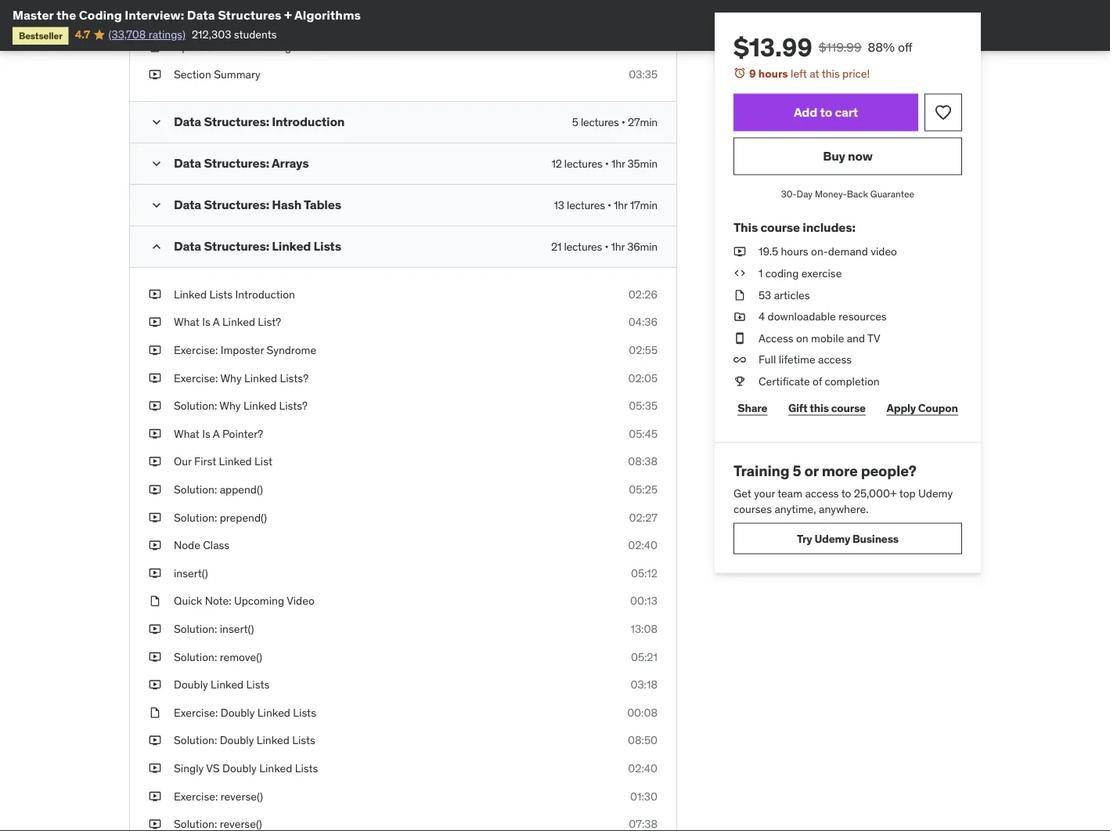 Task type: locate. For each thing, give the bounding box(es) containing it.
xsmall image for solution: remove()
[[149, 649, 161, 665]]

4 structures: from the top
[[204, 238, 270, 254]]

solution: append()
[[174, 482, 263, 497]]

1 vertical spatial course
[[832, 401, 866, 415]]

0 vertical spatial a
[[213, 315, 220, 329]]

interview up students
[[250, 12, 294, 26]]

xsmall image for solution: reverse()
[[149, 817, 161, 831]]

4
[[759, 309, 766, 323]]

2 02:40 from the top
[[629, 761, 658, 775]]

structures
[[218, 7, 282, 23]]

1 vertical spatial this
[[810, 401, 830, 415]]

hash
[[272, 197, 302, 213]]

solution: for solution: prepend()
[[174, 510, 217, 524]]

small image
[[149, 114, 165, 130], [149, 156, 165, 172], [149, 198, 165, 213], [149, 239, 165, 255]]

exercise: down what is a linked list?
[[174, 343, 218, 357]]

1 solution: from the top
[[174, 399, 217, 413]]

review google interview button
[[174, 11, 294, 27]]

0 horizontal spatial 5
[[573, 115, 579, 129]]

structures: down data structures: hash tables
[[204, 238, 270, 254]]

2 solution: from the top
[[174, 482, 217, 497]]

1 vertical spatial 1hr
[[614, 198, 628, 212]]

node
[[174, 538, 200, 552]]

hours up 1 coding exercise
[[781, 245, 809, 259]]

your
[[755, 487, 776, 501]]

exercise: for doubly
[[174, 706, 218, 720]]

tables
[[304, 197, 341, 213]]

1 vertical spatial 02:40
[[629, 761, 658, 775]]

summary
[[214, 67, 261, 82]]

a for linked
[[213, 315, 220, 329]]

articles
[[775, 288, 811, 302]]

downloadable
[[768, 309, 837, 323]]

xsmall image for doubly linked lists
[[149, 677, 161, 693]]

is up first
[[202, 427, 211, 441]]

1 horizontal spatial udemy
[[919, 487, 954, 501]]

exercise: for imposter
[[174, 343, 218, 357]]

structures: up data structures: hash tables
[[204, 155, 270, 171]]

buy now
[[824, 148, 873, 164]]

structures: for arrays
[[204, 155, 270, 171]]

why for solution:
[[220, 399, 241, 413]]

lists up exercise: doubly linked lists
[[246, 678, 270, 692]]

structures: down data structures: arrays
[[204, 197, 270, 213]]

gift
[[789, 401, 808, 415]]

wishlist image
[[935, 103, 953, 122]]

insert() up remove()
[[220, 622, 254, 636]]

1 structures: from the top
[[204, 114, 270, 130]]

0 vertical spatial insert()
[[174, 566, 208, 580]]

get
[[734, 487, 752, 501]]

• left 27min
[[622, 115, 626, 129]]

3 solution: from the top
[[174, 510, 217, 524]]

1 vertical spatial hours
[[781, 245, 809, 259]]

solution: insert()
[[174, 622, 254, 636]]

1 vertical spatial reverse()
[[220, 817, 262, 831]]

certificate of completion
[[759, 374, 880, 388]]

9 hours left at this price!
[[750, 66, 871, 80]]

back
[[847, 188, 869, 200]]

introduction up "arrays" at the left
[[272, 114, 345, 130]]

xsmall image for solution: doubly linked lists
[[149, 733, 161, 748]]

node class
[[174, 538, 230, 552]]

0 vertical spatial google
[[212, 12, 247, 26]]

solution: down exercise: reverse()
[[174, 817, 217, 831]]

2 small image from the top
[[149, 156, 165, 172]]

1 vertical spatial udemy
[[815, 531, 851, 546]]

structures: up data structures: arrays
[[204, 114, 270, 130]]

1 vertical spatial is
[[202, 427, 211, 441]]

access
[[759, 331, 794, 345]]

lectures up "12 lectures • 1hr 35min"
[[581, 115, 619, 129]]

2 vertical spatial 1hr
[[612, 239, 625, 254]]

05:45
[[629, 427, 658, 441]]

introduction up list?
[[235, 287, 295, 301]]

13 lectures • 1hr 17min
[[554, 198, 658, 212]]

people?
[[862, 461, 917, 480]]

course down completion
[[832, 401, 866, 415]]

xsmall image for what is a linked list?
[[149, 315, 161, 330]]

3 structures: from the top
[[204, 197, 270, 213]]

1 horizontal spatial google
[[265, 40, 300, 54]]

17min
[[630, 198, 658, 212]]

reverse() for exercise: reverse()
[[221, 789, 263, 803]]

1 vertical spatial why
[[220, 399, 241, 413]]

reverse() down singly vs doubly linked lists
[[221, 789, 263, 803]]

udemy inside training 5 or more people? get your team access to 25,000+ top udemy courses anytime, anywhere.
[[919, 487, 954, 501]]

linked lists introduction
[[174, 287, 295, 301]]

0 horizontal spatial to
[[821, 104, 833, 120]]

2 what from the top
[[174, 427, 200, 441]]

• left 17min
[[608, 198, 612, 212]]

data for data structures: hash tables
[[174, 197, 201, 213]]

xsmall image for quick note: upcoming video
[[149, 594, 161, 609]]

udemy right top
[[919, 487, 954, 501]]

solution: up "node class"
[[174, 510, 217, 524]]

1 vertical spatial to
[[842, 487, 852, 501]]

exercise: down the 'singly'
[[174, 789, 218, 803]]

master
[[13, 7, 54, 23]]

xsmall image for exercise: why linked lists?
[[149, 370, 161, 386]]

hours right 9
[[759, 66, 789, 80]]

solution: down first
[[174, 482, 217, 497]]

xsmall image
[[149, 39, 161, 54], [149, 287, 161, 302], [734, 287, 747, 303], [149, 315, 161, 330], [734, 331, 747, 346], [149, 343, 161, 358], [734, 352, 747, 368], [149, 370, 161, 386], [734, 374, 747, 389], [149, 454, 161, 470], [149, 510, 161, 525], [149, 538, 161, 553], [149, 621, 161, 637], [149, 677, 161, 693], [149, 705, 161, 720], [149, 733, 161, 748], [149, 817, 161, 831]]

at
[[810, 66, 820, 80]]

0 vertical spatial is
[[202, 315, 211, 329]]

xsmall image for exercise: doubly linked lists
[[149, 705, 161, 720]]

exercise: imposter syndrome
[[174, 343, 317, 357]]

1 what from the top
[[174, 315, 200, 329]]

xsmall image
[[149, 11, 161, 27], [149, 67, 161, 82], [734, 244, 747, 259], [734, 266, 747, 281], [734, 309, 747, 324], [149, 398, 161, 414], [149, 426, 161, 442], [149, 482, 161, 497], [149, 566, 161, 581], [149, 594, 161, 609], [149, 649, 161, 665], [149, 761, 161, 776], [149, 789, 161, 804]]

now
[[849, 148, 873, 164]]

5 up "12 lectures • 1hr 35min"
[[573, 115, 579, 129]]

money-
[[816, 188, 847, 200]]

reverse() down exercise: reverse()
[[220, 817, 262, 831]]

solution: for solution: append()
[[174, 482, 217, 497]]

solution: up the 'singly'
[[174, 733, 217, 748]]

lectures
[[581, 115, 619, 129], [565, 156, 603, 170], [567, 198, 605, 212], [564, 239, 603, 254]]

exercise: up solution: why linked lists?
[[174, 371, 218, 385]]

12 lectures • 1hr 35min
[[552, 156, 658, 170]]

1hr left 35min
[[612, 156, 626, 170]]

212,303 students
[[192, 27, 277, 41]]

courses
[[734, 502, 773, 516]]

this right gift
[[810, 401, 830, 415]]

exercise: for why
[[174, 371, 218, 385]]

note:
[[205, 594, 232, 608]]

$119.99
[[819, 39, 862, 55]]

doubly down solution: remove()
[[174, 678, 208, 692]]

lists up what is a linked list?
[[210, 287, 233, 301]]

what is a linked list?
[[174, 315, 281, 329]]

0 vertical spatial udemy
[[919, 487, 954, 501]]

solution: down solution: insert() on the left bottom of the page
[[174, 650, 217, 664]]

1 vertical spatial 5
[[793, 461, 802, 480]]

1 horizontal spatial course
[[832, 401, 866, 415]]

0 vertical spatial to
[[821, 104, 833, 120]]

lectures right 21
[[564, 239, 603, 254]]

udemy right try
[[815, 531, 851, 546]]

why
[[220, 371, 242, 385], [220, 399, 241, 413]]

1 horizontal spatial 5
[[793, 461, 802, 480]]

what
[[174, 315, 200, 329], [174, 427, 200, 441]]

1 small image from the top
[[149, 114, 165, 130]]

4 small image from the top
[[149, 239, 165, 255]]

xsmall image for optional exercise: google interview on your own
[[149, 39, 161, 54]]

0 vertical spatial lists?
[[280, 371, 309, 385]]

0 vertical spatial this
[[822, 66, 840, 80]]

doubly right vs
[[223, 761, 257, 775]]

0 horizontal spatial course
[[761, 219, 801, 235]]

1hr for lists
[[612, 239, 625, 254]]

solution: up what is a pointer?
[[174, 399, 217, 413]]

hours for 19.5
[[781, 245, 809, 259]]

section summary
[[174, 67, 261, 82]]

1 horizontal spatial interview
[[303, 40, 348, 54]]

1 02:40 from the top
[[629, 538, 658, 552]]

13
[[554, 198, 565, 212]]

why up solution: why linked lists?
[[220, 371, 242, 385]]

lists down tables
[[314, 238, 341, 254]]

optional
[[174, 40, 215, 54]]

7 solution: from the top
[[174, 817, 217, 831]]

structures: for introduction
[[204, 114, 270, 130]]

0 vertical spatial course
[[761, 219, 801, 235]]

1 vertical spatial insert()
[[220, 622, 254, 636]]

master the coding interview: data structures + algorithms
[[13, 7, 361, 23]]

linked up what is a linked list?
[[174, 287, 207, 301]]

insert() up quick
[[174, 566, 208, 580]]

00:13
[[631, 594, 658, 608]]

full
[[759, 353, 777, 367]]

1 horizontal spatial insert()
[[220, 622, 254, 636]]

linked down hash
[[272, 238, 311, 254]]

05:35
[[629, 399, 658, 413]]

what for what is a pointer?
[[174, 427, 200, 441]]

linked left list
[[219, 455, 252, 469]]

0 vertical spatial 02:40
[[629, 538, 658, 552]]

exercise:
[[218, 40, 262, 54], [174, 343, 218, 357], [174, 371, 218, 385], [174, 706, 218, 720], [174, 789, 218, 803]]

1 vertical spatial a
[[213, 427, 220, 441]]

1 vertical spatial access
[[806, 487, 840, 501]]

• left 35min
[[605, 156, 609, 170]]

lists up solution: doubly linked lists
[[293, 706, 316, 720]]

anywhere.
[[819, 502, 869, 516]]

• for data structures: introduction
[[622, 115, 626, 129]]

day
[[797, 188, 813, 200]]

3 small image from the top
[[149, 198, 165, 213]]

our first linked list
[[174, 455, 273, 469]]

to up anywhere.
[[842, 487, 852, 501]]

2 structures: from the top
[[204, 155, 270, 171]]

interview down algorithms
[[303, 40, 348, 54]]

alarm image
[[734, 67, 747, 79]]

1hr left 17min
[[614, 198, 628, 212]]

udemy
[[919, 487, 954, 501], [815, 531, 851, 546]]

0 vertical spatial what
[[174, 315, 200, 329]]

(33,708 ratings)
[[108, 27, 186, 41]]

upcoming
[[234, 594, 284, 608]]

• for data structures: arrays
[[605, 156, 609, 170]]

0 vertical spatial interview
[[250, 12, 294, 26]]

5 solution: from the top
[[174, 650, 217, 664]]

53 articles
[[759, 288, 811, 302]]

why down exercise: why linked lists?
[[220, 399, 241, 413]]

1hr left 36min
[[612, 239, 625, 254]]

google up 212,303 students
[[212, 12, 247, 26]]

course inside "link"
[[832, 401, 866, 415]]

what down 'linked lists introduction'
[[174, 315, 200, 329]]

your
[[367, 40, 389, 54]]

xsmall image for insert()
[[149, 566, 161, 581]]

singly vs doubly linked lists
[[174, 761, 318, 775]]

0 vertical spatial introduction
[[272, 114, 345, 130]]

25,000+
[[855, 487, 898, 501]]

access down mobile at the top right
[[819, 353, 852, 367]]

1 vertical spatial interview
[[303, 40, 348, 54]]

1 vertical spatial introduction
[[235, 287, 295, 301]]

exercise: up summary
[[218, 40, 262, 54]]

0 horizontal spatial interview
[[250, 12, 294, 26]]

on-
[[812, 245, 829, 259]]

is
[[202, 315, 211, 329], [202, 427, 211, 441]]

0 vertical spatial why
[[220, 371, 242, 385]]

list
[[255, 455, 273, 469]]

02:40 down 02:27 at the bottom of the page
[[629, 538, 658, 552]]

5 left or
[[793, 461, 802, 480]]

1 vertical spatial google
[[265, 40, 300, 54]]

lectures right "13"
[[567, 198, 605, 212]]

class
[[203, 538, 230, 552]]

0 horizontal spatial udemy
[[815, 531, 851, 546]]

xsmall image for solution: prepend()
[[149, 510, 161, 525]]

hours
[[759, 66, 789, 80], [781, 245, 809, 259]]

data for data structures: introduction
[[174, 114, 201, 130]]

to left cart
[[821, 104, 833, 120]]

access down or
[[806, 487, 840, 501]]

interview
[[250, 12, 294, 26], [303, 40, 348, 54]]

0 vertical spatial 5
[[573, 115, 579, 129]]

lectures for data structures: linked lists
[[564, 239, 603, 254]]

1 vertical spatial what
[[174, 427, 200, 441]]

list?
[[258, 315, 281, 329]]

a down 'linked lists introduction'
[[213, 315, 220, 329]]

introduction
[[272, 114, 345, 130], [235, 287, 295, 301]]

a left pointer?
[[213, 427, 220, 441]]

solution: down quick
[[174, 622, 217, 636]]

1 vertical spatial lists?
[[279, 399, 308, 413]]

2 a from the top
[[213, 427, 220, 441]]

exercise: down the doubly linked lists
[[174, 706, 218, 720]]

solution: for solution: reverse()
[[174, 817, 217, 831]]

access
[[819, 353, 852, 367], [806, 487, 840, 501]]

•
[[622, 115, 626, 129], [605, 156, 609, 170], [608, 198, 612, 212], [605, 239, 609, 254]]

structures: for linked
[[204, 238, 270, 254]]

is for pointer?
[[202, 427, 211, 441]]

the
[[56, 7, 76, 23]]

this right at
[[822, 66, 840, 80]]

what up our
[[174, 427, 200, 441]]

02:40 down 08:50
[[629, 761, 658, 775]]

linked down exercise: imposter syndrome
[[244, 371, 277, 385]]

xsmall image for exercise: reverse()
[[149, 789, 161, 804]]

4 downloadable resources
[[759, 309, 887, 323]]

1 a from the top
[[213, 315, 220, 329]]

2 is from the top
[[202, 427, 211, 441]]

what for what is a linked list?
[[174, 315, 200, 329]]

udemy inside try udemy business 'link'
[[815, 531, 851, 546]]

1 is from the top
[[202, 315, 211, 329]]

lists? for exercise: why linked lists?
[[280, 371, 309, 385]]

1 coding exercise
[[759, 266, 842, 280]]

is down 'linked lists introduction'
[[202, 315, 211, 329]]

data
[[187, 7, 215, 23], [174, 114, 201, 130], [174, 155, 201, 171], [174, 197, 201, 213], [174, 238, 201, 254]]

5
[[573, 115, 579, 129], [793, 461, 802, 480]]

solution: for solution: remove()
[[174, 650, 217, 664]]

add
[[794, 104, 818, 120]]

0 vertical spatial hours
[[759, 66, 789, 80]]

cart
[[835, 104, 859, 120]]

course up '19.5'
[[761, 219, 801, 235]]

4 solution: from the top
[[174, 622, 217, 636]]

this
[[822, 66, 840, 80], [810, 401, 830, 415]]

• left 36min
[[605, 239, 609, 254]]

to inside training 5 or more people? get your team access to 25,000+ top udemy courses anytime, anywhere.
[[842, 487, 852, 501]]

solution: for solution: why linked lists?
[[174, 399, 217, 413]]

6 solution: from the top
[[174, 733, 217, 748]]

0 vertical spatial 1hr
[[612, 156, 626, 170]]

0 horizontal spatial google
[[212, 12, 247, 26]]

arrays
[[272, 155, 309, 171]]

resources
[[839, 309, 887, 323]]

lectures right 12
[[565, 156, 603, 170]]

google down +
[[265, 40, 300, 54]]

0 vertical spatial reverse()
[[221, 789, 263, 803]]

1 horizontal spatial to
[[842, 487, 852, 501]]

data structures: introduction
[[174, 114, 345, 130]]



Task type: describe. For each thing, give the bounding box(es) containing it.
quick note: upcoming video
[[174, 594, 315, 608]]

this course includes:
[[734, 219, 856, 235]]

prepend()
[[220, 510, 267, 524]]

xsmall image for solution: insert()
[[149, 621, 161, 637]]

access inside training 5 or more people? get your team access to 25,000+ top udemy courses anytime, anywhere.
[[806, 487, 840, 501]]

0 horizontal spatial insert()
[[174, 566, 208, 580]]

lectures for data structures: hash tables
[[567, 198, 605, 212]]

review
[[174, 12, 209, 26]]

lectures for data structures: introduction
[[581, 115, 619, 129]]

more
[[822, 461, 858, 480]]

02:40 for singly vs doubly linked lists
[[629, 761, 658, 775]]

guarantee
[[871, 188, 915, 200]]

reverse() for solution: reverse()
[[220, 817, 262, 831]]

introduction for linked lists introduction
[[235, 287, 295, 301]]

interview inside button
[[250, 12, 294, 26]]

why for exercise:
[[220, 371, 242, 385]]

a for pointer?
[[213, 427, 220, 441]]

small image for data structures: hash tables
[[149, 198, 165, 213]]

interview:
[[125, 7, 184, 23]]

+
[[284, 7, 292, 23]]

share
[[738, 401, 768, 415]]

solution: why linked lists?
[[174, 399, 308, 413]]

exercise: doubly linked lists
[[174, 706, 316, 720]]

linked up solution: doubly linked lists
[[258, 706, 291, 720]]

xsmall image for section summary
[[149, 67, 161, 82]]

is for linked
[[202, 315, 211, 329]]

12
[[552, 156, 562, 170]]

vs
[[206, 761, 220, 775]]

data structures: linked lists
[[174, 238, 341, 254]]

solution: for solution: doubly linked lists
[[174, 733, 217, 748]]

$13.99 $119.99 88% off
[[734, 31, 913, 63]]

demand
[[829, 245, 869, 259]]

solution: for solution: insert()
[[174, 622, 217, 636]]

03:35
[[629, 67, 658, 82]]

includes:
[[803, 219, 856, 235]]

xsmall image for our first linked list
[[149, 454, 161, 470]]

21 lectures • 1hr 36min
[[552, 239, 658, 254]]

video
[[871, 245, 898, 259]]

01:30
[[631, 789, 658, 803]]

access on mobile and tv
[[759, 331, 881, 345]]

02:26
[[629, 287, 658, 301]]

doubly down exercise: doubly linked lists
[[220, 733, 254, 748]]

(33,708
[[108, 27, 146, 41]]

add to cart
[[794, 104, 859, 120]]

data structures: hash tables
[[174, 197, 341, 213]]

doubly up solution: doubly linked lists
[[221, 706, 255, 720]]

linked down solution: doubly linked lists
[[259, 761, 292, 775]]

xsmall image for solution: why linked lists?
[[149, 398, 161, 414]]

try udemy business link
[[734, 523, 963, 554]]

13:08
[[631, 622, 658, 636]]

• for data structures: linked lists
[[605, 239, 609, 254]]

xsmall image for linked lists introduction
[[149, 287, 161, 302]]

04:36
[[629, 315, 658, 329]]

try
[[798, 531, 813, 546]]

mobile
[[812, 331, 845, 345]]

00:08
[[628, 706, 658, 720]]

small image for data structures: introduction
[[149, 114, 165, 130]]

gift this course link
[[785, 392, 871, 424]]

own
[[391, 40, 413, 54]]

xsmall image for exercise: imposter syndrome
[[149, 343, 161, 358]]

this
[[734, 219, 758, 235]]

coding
[[766, 266, 799, 280]]

lists? for solution: why linked lists?
[[279, 399, 308, 413]]

apply coupon button
[[883, 392, 963, 424]]

02:27
[[630, 510, 658, 524]]

imposter
[[221, 343, 264, 357]]

08:50
[[628, 733, 658, 748]]

xsmall image for singly vs doubly linked lists
[[149, 761, 161, 776]]

• for data structures: hash tables
[[608, 198, 612, 212]]

off
[[899, 39, 913, 55]]

add to cart button
[[734, 94, 919, 131]]

linked up pointer?
[[244, 399, 277, 413]]

05:21
[[631, 650, 658, 664]]

optional exercise: google interview on your own
[[174, 40, 413, 54]]

team
[[778, 487, 803, 501]]

share button
[[734, 392, 772, 424]]

19.5
[[759, 245, 779, 259]]

xsmall image for solution: append()
[[149, 482, 161, 497]]

data for data structures: linked lists
[[174, 238, 201, 254]]

doubly linked lists
[[174, 678, 270, 692]]

lists down solution: doubly linked lists
[[295, 761, 318, 775]]

business
[[853, 531, 899, 546]]

36min
[[628, 239, 658, 254]]

lists up singly vs doubly linked lists
[[292, 733, 316, 748]]

xsmall image for node class
[[149, 538, 161, 553]]

small image for data structures: linked lists
[[149, 239, 165, 255]]

completion
[[825, 374, 880, 388]]

xsmall image for what is a pointer?
[[149, 426, 161, 442]]

5 inside training 5 or more people? get your team access to 25,000+ top udemy courses anytime, anywhere.
[[793, 461, 802, 480]]

to inside 'button'
[[821, 104, 833, 120]]

05:25
[[629, 482, 658, 497]]

exercise: for reverse()
[[174, 789, 218, 803]]

35min
[[628, 156, 658, 170]]

coupon
[[919, 401, 959, 415]]

05:12
[[631, 566, 658, 580]]

solution: remove()
[[174, 650, 263, 664]]

this inside "link"
[[810, 401, 830, 415]]

212,303
[[192, 27, 231, 41]]

algorithms
[[295, 7, 361, 23]]

coding
[[79, 7, 122, 23]]

structures: for hash
[[204, 197, 270, 213]]

9
[[750, 66, 757, 80]]

21
[[552, 239, 562, 254]]

solution: reverse()
[[174, 817, 262, 831]]

introduction for data structures: introduction
[[272, 114, 345, 130]]

bestseller
[[19, 29, 62, 41]]

07:38
[[629, 817, 658, 831]]

solution: doubly linked lists
[[174, 733, 316, 748]]

google inside button
[[212, 12, 247, 26]]

08:38
[[629, 455, 658, 469]]

and
[[847, 331, 866, 345]]

training 5 or more people? get your team access to 25,000+ top udemy courses anytime, anywhere.
[[734, 461, 954, 516]]

quick
[[174, 594, 202, 608]]

lectures for data structures: arrays
[[565, 156, 603, 170]]

1hr for tables
[[614, 198, 628, 212]]

syndrome
[[267, 343, 317, 357]]

0 vertical spatial access
[[819, 353, 852, 367]]

$13.99
[[734, 31, 813, 63]]

full lifetime access
[[759, 353, 852, 367]]

02:40 for node class
[[629, 538, 658, 552]]

data for data structures: arrays
[[174, 155, 201, 171]]

linked up imposter
[[222, 315, 255, 329]]

anytime,
[[775, 502, 817, 516]]

small image for data structures: arrays
[[149, 156, 165, 172]]

pointer?
[[222, 427, 263, 441]]

price!
[[843, 66, 871, 80]]

hours for 9
[[759, 66, 789, 80]]

singly
[[174, 761, 204, 775]]

linked down solution: remove()
[[211, 678, 244, 692]]

02:05
[[629, 371, 658, 385]]

linked up singly vs doubly linked lists
[[257, 733, 290, 748]]

try udemy business
[[798, 531, 899, 546]]



Task type: vqa. For each thing, say whether or not it's contained in the screenshot.
reverse() corresponding to Exercise: reverse()
yes



